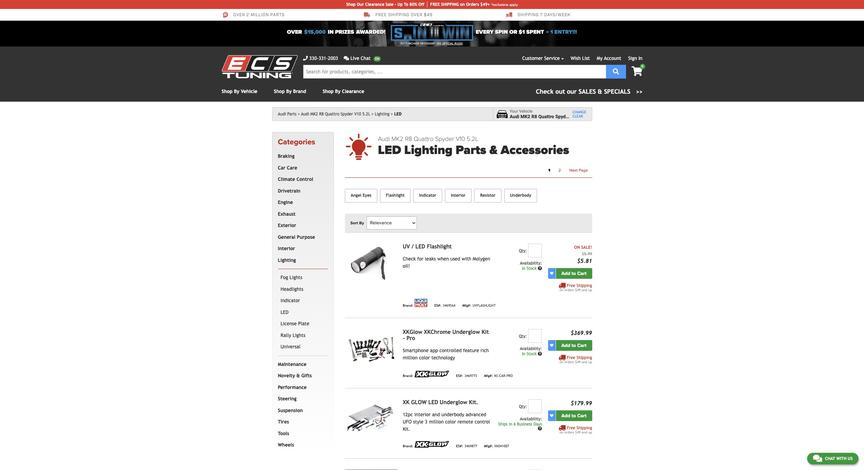 Task type: describe. For each thing, give the bounding box(es) containing it.
free ship ping on orders $49+ *exclusions apply
[[430, 2, 518, 7]]

license
[[281, 321, 297, 327]]

lights for fog lights
[[290, 275, 303, 281]]

mfg#: for kit.
[[484, 445, 493, 449]]

wish
[[571, 56, 581, 61]]

entry!!!
[[555, 29, 577, 36]]

sign in
[[629, 56, 643, 61]]

5.2l inside your vehicle audi mk2 r8 quattro spyder v10 5.2l
[[581, 114, 590, 119]]

spyder for audi mk2 r8 quattro spyder v10 5.2l
[[341, 112, 353, 117]]

by for brand
[[286, 89, 292, 94]]

every
[[476, 29, 494, 36]]

led inside lighting subcategories element
[[281, 310, 289, 315]]

tools link
[[277, 429, 327, 440]]

color inside smartphone app controlled feature rich million color technology
[[419, 355, 430, 361]]

add to cart button for $369.99
[[556, 341, 592, 351]]

brand: for -
[[403, 375, 414, 378]]

lighting subcategories element
[[278, 269, 328, 356]]

cart for $179.99
[[578, 413, 587, 419]]

general
[[278, 235, 296, 240]]

us
[[848, 457, 853, 462]]

add for $179.99
[[562, 413, 571, 419]]

0 vertical spatial vehicle
[[241, 89, 258, 94]]

es#: for kit.
[[456, 445, 463, 449]]

maintenance link
[[277, 359, 327, 371]]

v10 inside your vehicle audi mk2 r8 quattro spyder v10 5.2l
[[572, 114, 580, 119]]

1 up from the top
[[589, 288, 592, 292]]

es#3469877 - xk041007 - xk glow led underglow kit. - 12pc interior and underbody advanced ufo style 3 million color remote control kit. - xkglow - audi bmw volkswagen mini image
[[345, 400, 397, 439]]

add to wish list image for 1st add to cart button from the top
[[550, 272, 554, 275]]

xkglow xkchrome underglow kit - pro link
[[403, 329, 489, 342]]

1 add to cart from the top
[[562, 271, 587, 277]]

and down $5.81
[[582, 288, 588, 292]]

0 vertical spatial flashlight
[[386, 193, 405, 198]]

sales
[[579, 88, 596, 95]]

indicator inside lighting subcategories element
[[281, 298, 300, 304]]

xkglow - corporate logo image for xkchrome
[[415, 371, 449, 378]]

2 inside 2 link
[[559, 168, 561, 173]]

interior inside category navigation element
[[278, 246, 295, 252]]

lights for rally lights
[[293, 333, 306, 339]]

0 vertical spatial million
[[251, 13, 269, 18]]

=
[[546, 29, 549, 36]]

engine
[[278, 200, 293, 205]]

when
[[438, 256, 449, 262]]

6
[[514, 422, 516, 427]]

for
[[417, 256, 424, 262]]

on
[[575, 245, 580, 250]]

led inside audi mk2 r8 quattro spyder v10 5.2l led lighting parts & accessories
[[378, 143, 401, 158]]

angel eyes
[[351, 193, 372, 198]]

gifts
[[302, 374, 312, 379]]

sort by
[[351, 221, 364, 226]]

check for leaks when used with molygen oil!
[[403, 256, 490, 269]]

331-
[[319, 56, 328, 61]]

xk glow led underglow kit. link
[[403, 400, 479, 406]]

1 vertical spatial lighting link
[[277, 255, 327, 267]]

0 vertical spatial in
[[328, 29, 334, 36]]

universal link
[[279, 342, 327, 353]]

rally lights
[[281, 333, 306, 339]]

wheels
[[278, 443, 294, 448]]

million inside smartphone app controlled feature rich million color technology
[[403, 355, 418, 361]]

shop for shop by vehicle
[[222, 89, 233, 94]]

app
[[430, 348, 438, 354]]

lighting for the rightmost lighting link
[[375, 112, 390, 117]]

sale
[[386, 2, 394, 7]]

necessary.
[[421, 42, 436, 45]]

qty: for on sale!
[[519, 249, 527, 254]]

& inside audi mk2 r8 quattro spyder v10 5.2l led lighting parts & accessories
[[490, 143, 498, 158]]

our
[[357, 2, 364, 7]]

question circle image for $369.99
[[538, 352, 542, 356]]

smartphone
[[403, 348, 429, 354]]

$49 down $179.99
[[575, 431, 581, 435]]

over for over $15,000 in prizes
[[287, 29, 302, 36]]

up for $369.99
[[589, 361, 592, 364]]

free down shop our clearance sale - up to 80% off
[[376, 13, 387, 18]]

1 free shipping on orders $49 and up from the top
[[560, 284, 592, 292]]

change
[[573, 110, 587, 114]]

chat inside "chat with us" link
[[826, 457, 836, 462]]

0 horizontal spatial parts
[[287, 112, 297, 117]]

exhaust link
[[277, 209, 327, 220]]

uv / led flashlight link
[[403, 244, 452, 250]]

controlled
[[440, 348, 462, 354]]

rich
[[481, 348, 489, 354]]

wish list
[[571, 56, 590, 61]]

shipping down $179.99
[[577, 426, 592, 431]]

clearance for our
[[365, 2, 385, 7]]

novelty
[[278, 374, 295, 379]]

shipping 7 days/week link
[[506, 12, 571, 18]]

in stock for on sale!
[[522, 266, 538, 271]]

quattro for audi mk2 r8 quattro spyder v10 5.2l
[[325, 112, 339, 117]]

qty: for $369.99
[[519, 334, 527, 339]]

0 vertical spatial mfg#:
[[463, 304, 471, 308]]

wish list link
[[571, 56, 590, 61]]

2 link
[[555, 166, 565, 175]]

orders for $179.99
[[565, 431, 574, 435]]

underbody
[[510, 193, 532, 198]]

by for clearance
[[335, 89, 341, 94]]

see
[[437, 42, 442, 45]]

shop for shop by brand
[[274, 89, 285, 94]]

underbody
[[442, 412, 465, 418]]

to for $369.99
[[572, 343, 576, 349]]

availability: for on sale!
[[520, 261, 542, 266]]

novelty & gifts
[[278, 374, 312, 379]]

shop for shop by clearance
[[323, 89, 334, 94]]

$179.99
[[571, 401, 592, 407]]

tires link
[[277, 417, 327, 429]]

1 vertical spatial indicator link
[[279, 296, 327, 307]]

next page link
[[565, 166, 592, 175]]

maintenance
[[278, 362, 307, 368]]

orders
[[466, 2, 479, 7]]

over for over 2 million parts
[[233, 13, 245, 18]]

fog lights
[[281, 275, 303, 281]]

3
[[425, 420, 428, 425]]

underglow inside xkglow xkchrome underglow kit - pro
[[453, 329, 480, 336]]

$5.99
[[582, 252, 592, 257]]

oil!
[[403, 264, 410, 269]]

days/week
[[544, 13, 571, 18]]

1 horizontal spatial interior
[[451, 193, 466, 198]]

0 vertical spatial indicator
[[419, 193, 437, 198]]

2003
[[328, 56, 338, 61]]

braking link
[[277, 151, 327, 162]]

1 horizontal spatial in
[[509, 422, 513, 427]]

spyder inside your vehicle audi mk2 r8 quattro spyder v10 5.2l
[[556, 114, 570, 119]]

shop our clearance sale - up to 80% off link
[[346, 1, 428, 8]]

mfg#: for -
[[484, 375, 493, 378]]

1 inside the 'paginated product list navigation' navigation
[[549, 168, 551, 173]]

shop by clearance link
[[323, 89, 364, 94]]

car
[[278, 165, 286, 171]]

change clear
[[573, 110, 587, 118]]

*exclusions
[[492, 3, 509, 6]]

no
[[401, 42, 405, 45]]

in stock for $369.99
[[522, 352, 538, 357]]

eyes
[[363, 193, 372, 198]]

next
[[570, 168, 578, 173]]

purpose
[[297, 235, 315, 240]]

parts
[[270, 13, 285, 18]]

$369.99
[[571, 330, 592, 337]]

performance link
[[277, 382, 327, 394]]

es#: 3469773
[[456, 375, 477, 378]]

shipping
[[388, 13, 410, 18]]

shop for shop our clearance sale - up to 80% off
[[346, 2, 356, 7]]

rally lights link
[[279, 330, 327, 342]]

330-
[[309, 56, 319, 61]]

off
[[419, 2, 425, 7]]

shipping inside the shipping 7 days/week link
[[518, 13, 539, 18]]

kit. inside 12pc interior and underbody advanced ufo style 3 million color remote control kit.
[[403, 427, 411, 432]]

add for $369.99
[[562, 343, 571, 349]]

clearance for by
[[342, 89, 364, 94]]

shop by brand link
[[274, 89, 306, 94]]

comments image for chat
[[813, 455, 823, 463]]

0 horizontal spatial interior link
[[277, 243, 327, 255]]

$49 down $369.99 at the right bottom of page
[[575, 361, 581, 364]]

spin
[[495, 29, 508, 36]]

color inside 12pc interior and underbody advanced ufo style 3 million color remote control kit.
[[445, 420, 456, 425]]

general purpose
[[278, 235, 315, 240]]

*exclusions apply link
[[492, 2, 518, 7]]

audi mk2 r8 quattro spyder v10 5.2l led lighting parts & accessories
[[378, 135, 570, 158]]

& for specials
[[598, 88, 603, 95]]

r8 for audi mk2 r8 quattro spyder v10 5.2l led lighting parts & accessories
[[405, 135, 412, 143]]

stock for on sale!
[[527, 266, 537, 271]]

add to cart for $179.99
[[562, 413, 587, 419]]

resistor
[[480, 193, 496, 198]]

availability: for $369.99
[[520, 347, 542, 352]]

million inside 12pc interior and underbody advanced ufo style 3 million color remote control kit.
[[429, 420, 444, 425]]

xkglow
[[403, 329, 423, 336]]

free shipping over $49
[[376, 13, 433, 18]]

steering
[[278, 397, 297, 402]]



Task type: vqa. For each thing, say whether or not it's contained in the screenshot.
Specials
yes



Task type: locate. For each thing, give the bounding box(es) containing it.
& right sales
[[598, 88, 603, 95]]

lighting inside category navigation element
[[278, 258, 296, 263]]

flashlight right eyes
[[386, 193, 405, 198]]

3 add to cart button from the top
[[556, 411, 592, 422]]

1 vertical spatial add to cart
[[562, 343, 587, 349]]

advanced
[[466, 412, 486, 418]]

3 up from the top
[[589, 431, 592, 435]]

pro
[[507, 375, 513, 378]]

add to cart
[[562, 271, 587, 277], [562, 343, 587, 349], [562, 413, 587, 419]]

ks-
[[495, 375, 500, 378]]

kit. up advanced
[[469, 400, 479, 406]]

v10
[[355, 112, 361, 117], [572, 114, 580, 119], [456, 135, 465, 143]]

$49 down $5.81
[[575, 288, 581, 292]]

up for $179.99
[[589, 431, 592, 435]]

1 horizontal spatial with
[[837, 457, 847, 462]]

my
[[597, 56, 603, 61]]

0 vertical spatial availability:
[[520, 261, 542, 266]]

0 vertical spatial add to cart button
[[556, 268, 592, 279]]

0 horizontal spatial indicator
[[281, 298, 300, 304]]

no purchase necessary. see official rules .
[[401, 42, 464, 45]]

1 vertical spatial question circle image
[[538, 427, 542, 431]]

0 vertical spatial underglow
[[453, 329, 480, 336]]

330-331-2003 link
[[303, 55, 338, 62]]

indicator link right flashlight link
[[413, 189, 443, 203]]

1 orders from the top
[[565, 288, 574, 292]]

1 vertical spatial over
[[287, 29, 302, 36]]

million left parts
[[251, 13, 269, 18]]

2 horizontal spatial million
[[429, 420, 444, 425]]

free down $179.99
[[567, 426, 576, 431]]

up down $5.81
[[589, 288, 592, 292]]

1 horizontal spatial lighting link
[[375, 112, 393, 117]]

add to cart for $369.99
[[562, 343, 587, 349]]

2 cart from the top
[[578, 343, 587, 349]]

r8 inside your vehicle audi mk2 r8 quattro spyder v10 5.2l
[[532, 114, 537, 119]]

Search text field
[[303, 65, 606, 79]]

es#3469773 - ks-car-pro - xkglow xkchrome underglow kit - pro - smartphone app controlled feature rich million color technology - xkglow - audi bmw volkswagen mini image
[[345, 330, 397, 369]]

2 question circle image from the top
[[538, 427, 542, 431]]

$5.81
[[577, 258, 592, 265]]

mfg#: left ks-
[[484, 375, 493, 378]]

flashlight up when
[[427, 244, 452, 250]]

es#: left 3469773
[[456, 375, 463, 378]]

to down $369.99 at the right bottom of page
[[572, 343, 576, 349]]

clearance up audi mk2 r8 quattro spyder v10 5.2l link
[[342, 89, 364, 94]]

xkglow - corporate logo image down 3
[[415, 442, 449, 448]]

comments image left the 'chat with us'
[[813, 455, 823, 463]]

1 vertical spatial &
[[490, 143, 498, 158]]

1 horizontal spatial clearance
[[365, 2, 385, 7]]

vehicle right your
[[519, 109, 533, 114]]

vehicle down ecs tuning image
[[241, 89, 258, 94]]

0 vertical spatial with
[[462, 256, 472, 262]]

1 vertical spatial stock
[[527, 352, 537, 357]]

to
[[572, 271, 576, 277], [572, 343, 576, 349], [572, 413, 576, 419]]

indicator link down headlights
[[279, 296, 327, 307]]

0 vertical spatial question circle image
[[538, 352, 542, 356]]

0 horizontal spatial in
[[328, 29, 334, 36]]

brand:
[[403, 304, 414, 308], [403, 375, 414, 378], [403, 445, 414, 449]]

qty: for $179.99
[[519, 405, 527, 410]]

phone image
[[303, 56, 308, 61]]

mfg#:
[[463, 304, 471, 308], [484, 375, 493, 378], [484, 445, 493, 449]]

over
[[411, 13, 423, 18]]

audi inside audi mk2 r8 quattro spyder v10 5.2l led lighting parts & accessories
[[378, 135, 390, 143]]

& for gifts
[[297, 374, 300, 379]]

free shipping on orders $49 and up down $179.99
[[560, 426, 592, 435]]

0 horizontal spatial spyder
[[341, 112, 353, 117]]

fog lights link
[[279, 272, 327, 284]]

None number field
[[529, 244, 542, 258], [529, 330, 542, 343], [529, 400, 542, 414], [529, 470, 542, 471], [529, 244, 542, 258], [529, 330, 542, 343], [529, 400, 542, 414], [529, 470, 542, 471]]

1 right =
[[551, 29, 553, 36]]

ecs tuning 'spin to win' contest logo image
[[391, 23, 473, 41]]

1 left 2 link
[[549, 168, 551, 173]]

mfg#: xk041007
[[484, 445, 509, 449]]

lights right the fog
[[290, 275, 303, 281]]

0 horizontal spatial with
[[462, 256, 472, 262]]

days
[[534, 422, 542, 427]]

5.2l inside audi mk2 r8 quattro spyder v10 5.2l led lighting parts & accessories
[[467, 135, 479, 143]]

to down $179.99
[[572, 413, 576, 419]]

- for up
[[395, 2, 396, 7]]

r8 for audi mk2 r8 quattro spyder v10 5.2l
[[319, 112, 324, 117]]

question circle image
[[538, 267, 542, 271]]

lights down license plate link
[[293, 333, 306, 339]]

clearance right our
[[365, 2, 385, 7]]

2 xkglow - corporate logo image from the top
[[415, 442, 449, 448]]

search image
[[613, 68, 619, 74]]

0 vertical spatial kit.
[[469, 400, 479, 406]]

3 add from the top
[[562, 413, 571, 419]]

shipping left '7'
[[518, 13, 539, 18]]

mk2
[[311, 112, 318, 117], [521, 114, 531, 119], [392, 135, 404, 143]]

1 vertical spatial with
[[837, 457, 847, 462]]

spyder inside audi mk2 r8 quattro spyder v10 5.2l led lighting parts & accessories
[[435, 135, 454, 143]]

led
[[394, 112, 402, 117], [378, 143, 401, 158], [416, 244, 425, 250], [281, 310, 289, 315], [429, 400, 438, 406]]

1 vertical spatial lights
[[293, 333, 306, 339]]

categories
[[278, 138, 315, 147]]

comments image left live
[[344, 56, 349, 61]]

add to cart down $5.81
[[562, 271, 587, 277]]

add to wish list image for $179.99 add to cart button
[[550, 415, 554, 418]]

underglow up underbody
[[440, 400, 468, 406]]

2 horizontal spatial lighting
[[405, 143, 453, 158]]

uvflashlight
[[473, 304, 496, 308]]

2 vertical spatial add
[[562, 413, 571, 419]]

audi for audi mk2 r8 quattro spyder v10 5.2l
[[301, 112, 309, 117]]

1 vertical spatial indicator
[[281, 298, 300, 304]]

1 horizontal spatial 5.2l
[[467, 135, 479, 143]]

by for vehicle
[[234, 89, 240, 94]]

2 brand: from the top
[[403, 375, 414, 378]]

es#: for -
[[456, 375, 463, 378]]

es#3469564 - uvflashlight - uv / led flashlight - check for leaks when used with molygen oil! - liqui-moly - audi bmw volkswagen mercedes benz mini porsche image
[[345, 244, 397, 283]]

0 vertical spatial add to cart
[[562, 271, 587, 277]]

0 horizontal spatial lighting link
[[277, 255, 327, 267]]

1 vertical spatial kit.
[[403, 427, 411, 432]]

0 vertical spatial lighting link
[[375, 112, 393, 117]]

0 vertical spatial in
[[639, 56, 643, 61]]

v10 for audi mk2 r8 quattro spyder v10 5.2l
[[355, 112, 361, 117]]

flashlight link
[[380, 189, 411, 203]]

& left gifts
[[297, 374, 300, 379]]

2 vertical spatial availability:
[[520, 417, 542, 422]]

free down $369.99 at the right bottom of page
[[567, 356, 576, 361]]

xkglow - corporate logo image down technology
[[415, 371, 449, 378]]

mfg#: uvflashlight
[[463, 304, 496, 308]]

1 horizontal spatial million
[[403, 355, 418, 361]]

2 vertical spatial es#:
[[456, 445, 463, 449]]

2 up from the top
[[589, 361, 592, 364]]

2 horizontal spatial 5.2l
[[581, 114, 590, 119]]

million down smartphone
[[403, 355, 418, 361]]

1 vertical spatial underglow
[[440, 400, 468, 406]]

2 orders from the top
[[565, 361, 574, 364]]

1 vertical spatial color
[[445, 420, 456, 425]]

5.2l for audi mk2 r8 quattro spyder v10 5.2l
[[363, 112, 370, 117]]

es#: 3469877
[[456, 445, 477, 449]]

2 horizontal spatial v10
[[572, 114, 580, 119]]

over $15,000 in prizes
[[287, 29, 354, 36]]

vehicle inside your vehicle audi mk2 r8 quattro spyder v10 5.2l
[[519, 109, 533, 114]]

availability: up business
[[520, 417, 542, 422]]

shipping down $5.81
[[577, 284, 592, 288]]

add to cart button down $179.99
[[556, 411, 592, 422]]

underglow left kit
[[453, 329, 480, 336]]

check
[[403, 256, 416, 262]]

lighting inside audi mk2 r8 quattro spyder v10 5.2l led lighting parts & accessories
[[405, 143, 453, 158]]

climate control link
[[277, 174, 327, 186]]

0 horizontal spatial mk2
[[311, 112, 318, 117]]

shop our clearance sale - up to 80% off
[[346, 2, 425, 7]]

add to cart button down $369.99 at the right bottom of page
[[556, 341, 592, 351]]

audi inside your vehicle audi mk2 r8 quattro spyder v10 5.2l
[[510, 114, 520, 119]]

uv / led flashlight
[[403, 244, 452, 250]]

see official rules link
[[437, 42, 463, 46]]

0 vertical spatial lights
[[290, 275, 303, 281]]

$15,000
[[304, 29, 326, 36]]

2 vertical spatial brand:
[[403, 445, 414, 449]]

and inside 12pc interior and underbody advanced ufo style 3 million color remote control kit.
[[432, 412, 440, 418]]

1 xkglow - corporate logo image from the top
[[415, 371, 449, 378]]

0 horizontal spatial color
[[419, 355, 430, 361]]

color down smartphone
[[419, 355, 430, 361]]

molygen
[[473, 256, 490, 262]]

2 vertical spatial orders
[[565, 431, 574, 435]]

add to cart button for $179.99
[[556, 411, 592, 422]]

1 vertical spatial add to cart button
[[556, 341, 592, 351]]

1 horizontal spatial &
[[490, 143, 498, 158]]

1 add from the top
[[562, 271, 571, 277]]

orders for $369.99
[[565, 361, 574, 364]]

1 vertical spatial comments image
[[813, 455, 823, 463]]

next page
[[570, 168, 588, 173]]

with
[[462, 256, 472, 262], [837, 457, 847, 462]]

color down underbody
[[445, 420, 456, 425]]

with inside check for leaks when used with molygen oil!
[[462, 256, 472, 262]]

exterior link
[[277, 220, 327, 232]]

5.2l for audi mk2 r8 quattro spyder v10 5.2l led lighting parts & accessories
[[467, 135, 479, 143]]

add to cart down $369.99 at the right bottom of page
[[562, 343, 587, 349]]

1 vertical spatial availability:
[[520, 347, 542, 352]]

quattro inside your vehicle audi mk2 r8 quattro spyder v10 5.2l
[[539, 114, 554, 119]]

1 horizontal spatial over
[[287, 29, 302, 36]]

1 question circle image from the top
[[538, 352, 542, 356]]

to down on sale! $5.99 $5.81
[[572, 271, 576, 277]]

- for pro
[[403, 335, 405, 342]]

cart
[[578, 271, 587, 277], [578, 343, 587, 349], [578, 413, 587, 419]]

2 add from the top
[[562, 343, 571, 349]]

3 add to cart from the top
[[562, 413, 587, 419]]

brand: left liqui-moly - corporate logo
[[403, 304, 414, 308]]

by up audi mk2 r8 quattro spyder v10 5.2l link
[[335, 89, 341, 94]]

business
[[517, 422, 533, 427]]

xkglow - corporate logo image for glow
[[415, 442, 449, 448]]

my account link
[[597, 56, 622, 61]]

lighting for the bottom lighting link
[[278, 258, 296, 263]]

list
[[583, 56, 590, 61]]

1 horizontal spatial mk2
[[392, 135, 404, 143]]

1 horizontal spatial lighting
[[375, 112, 390, 117]]

interior
[[451, 193, 466, 198], [278, 246, 295, 252]]

clearance
[[365, 2, 385, 7], [342, 89, 364, 94]]

shopping cart image
[[632, 67, 643, 76]]

audi for audi parts
[[278, 112, 286, 117]]

audi for audi mk2 r8 quattro spyder v10 5.2l led lighting parts & accessories
[[378, 135, 390, 143]]

car care link
[[277, 162, 327, 174]]

0 horizontal spatial indicator link
[[279, 296, 327, 307]]

add to wish list image
[[550, 272, 554, 275], [550, 415, 554, 418]]

add to cart button
[[556, 268, 592, 279], [556, 341, 592, 351], [556, 411, 592, 422]]

2 inside the over 2 million parts link
[[247, 13, 249, 18]]

interior
[[415, 412, 431, 418]]

interior down general
[[278, 246, 295, 252]]

indicator down headlights
[[281, 298, 300, 304]]

in for $369.99
[[522, 352, 526, 357]]

2 to from the top
[[572, 343, 576, 349]]

2 in stock from the top
[[522, 352, 538, 357]]

shipping down $369.99 at the right bottom of page
[[577, 356, 592, 361]]

glow
[[411, 400, 427, 406]]

steering link
[[277, 394, 327, 405]]

headlights
[[281, 287, 304, 292]]

chat
[[361, 56, 371, 61], [826, 457, 836, 462]]

0 vertical spatial up
[[589, 288, 592, 292]]

1 vertical spatial 1
[[549, 168, 551, 173]]

2 vertical spatial lighting
[[278, 258, 296, 263]]

xkglow - corporate logo image
[[415, 371, 449, 378], [415, 442, 449, 448]]

quattro
[[325, 112, 339, 117], [539, 114, 554, 119], [414, 135, 434, 143]]

3 cart from the top
[[578, 413, 587, 419]]

spyder for audi mk2 r8 quattro spyder v10 5.2l led lighting parts & accessories
[[435, 135, 454, 143]]

3 brand: from the top
[[403, 445, 414, 449]]

to for $179.99
[[572, 413, 576, 419]]

add to cart down $179.99
[[562, 413, 587, 419]]

free down on sale! $5.99 $5.81
[[567, 284, 576, 288]]

brand: down ufo
[[403, 445, 414, 449]]

question circle image for $179.99
[[538, 427, 542, 431]]

1 vertical spatial interior link
[[277, 243, 327, 255]]

availability: left add to wish list image
[[520, 347, 542, 352]]

& inside category navigation element
[[297, 374, 300, 379]]

1 vertical spatial brand:
[[403, 375, 414, 378]]

parts down shop by brand in the top of the page
[[287, 112, 297, 117]]

1 horizontal spatial quattro
[[414, 135, 434, 143]]

- inside xkglow xkchrome underglow kit - pro
[[403, 335, 405, 342]]

with left us
[[837, 457, 847, 462]]

cart down $369.99 at the right bottom of page
[[578, 343, 587, 349]]

over
[[233, 13, 245, 18], [287, 29, 302, 36]]

- inside shop our clearance sale - up to 80% off link
[[395, 2, 396, 7]]

your vehicle audi mk2 r8 quattro spyder v10 5.2l
[[510, 109, 590, 119]]

mk2 for audi mk2 r8 quattro spyder v10 5.2l led lighting parts & accessories
[[392, 135, 404, 143]]

brand: up xk
[[403, 375, 414, 378]]

0 horizontal spatial over
[[233, 13, 245, 18]]

mk2 inside audi mk2 r8 quattro spyder v10 5.2l led lighting parts & accessories
[[392, 135, 404, 143]]

1 horizontal spatial chat
[[826, 457, 836, 462]]

1 vertical spatial es#:
[[456, 375, 463, 378]]

3 to from the top
[[572, 413, 576, 419]]

2 qty: from the top
[[519, 334, 527, 339]]

up
[[589, 288, 592, 292], [589, 361, 592, 364], [589, 431, 592, 435]]

0 vertical spatial -
[[395, 2, 396, 7]]

question circle image
[[538, 352, 542, 356], [538, 427, 542, 431]]

& up the 'paginated product list navigation' navigation
[[490, 143, 498, 158]]

2 free shipping on orders $49 and up from the top
[[560, 356, 592, 364]]

in for on sale!
[[522, 266, 526, 271]]

shop inside shop our clearance sale - up to 80% off link
[[346, 2, 356, 7]]

1 qty: from the top
[[519, 249, 527, 254]]

2 add to cart from the top
[[562, 343, 587, 349]]

cart for $369.99
[[578, 343, 587, 349]]

2 add to cart button from the top
[[556, 341, 592, 351]]

up
[[398, 2, 403, 7]]

up down $369.99 at the right bottom of page
[[589, 361, 592, 364]]

and down xk glow led underglow kit.
[[432, 412, 440, 418]]

0 horizontal spatial quattro
[[325, 112, 339, 117]]

sales & specials
[[579, 88, 631, 95]]

quattro for audi mk2 r8 quattro spyder v10 5.2l led lighting parts & accessories
[[414, 135, 434, 143]]

1 horizontal spatial flashlight
[[427, 244, 452, 250]]

1 horizontal spatial indicator link
[[413, 189, 443, 203]]

add to cart button down $5.81
[[556, 268, 592, 279]]

live chat
[[351, 56, 371, 61]]

1 vertical spatial in
[[509, 422, 513, 427]]

2 vertical spatial add to cart
[[562, 413, 587, 419]]

1 vertical spatial vehicle
[[519, 109, 533, 114]]

performance
[[278, 385, 307, 391]]

engine link
[[277, 197, 327, 209]]

indicator right flashlight link
[[419, 193, 437, 198]]

cart down $179.99
[[578, 413, 587, 419]]

1 vertical spatial chat
[[826, 457, 836, 462]]

1 vertical spatial million
[[403, 355, 418, 361]]

mfg#: ks-car-pro
[[484, 375, 513, 378]]

chat left us
[[826, 457, 836, 462]]

2 vertical spatial qty:
[[519, 405, 527, 410]]

2 horizontal spatial &
[[598, 88, 603, 95]]

free shipping on orders $49 and up down $5.81
[[560, 284, 592, 292]]

by down ecs tuning image
[[234, 89, 240, 94]]

mk2 for audi mk2 r8 quattro spyder v10 5.2l
[[311, 112, 318, 117]]

by left brand
[[286, 89, 292, 94]]

0 vertical spatial brand:
[[403, 304, 414, 308]]

1 to from the top
[[572, 271, 576, 277]]

0 horizontal spatial kit.
[[403, 427, 411, 432]]

with right used on the bottom right of the page
[[462, 256, 472, 262]]

1 horizontal spatial interior link
[[445, 189, 472, 203]]

style
[[413, 420, 424, 425]]

7
[[540, 13, 543, 18]]

1 vertical spatial add
[[562, 343, 571, 349]]

parts inside audi mk2 r8 quattro spyder v10 5.2l led lighting parts & accessories
[[456, 143, 487, 158]]

0 horizontal spatial million
[[251, 13, 269, 18]]

$49 right over
[[424, 13, 433, 18]]

2 stock from the top
[[527, 352, 537, 357]]

es#: left 3469877
[[456, 445, 463, 449]]

leaks
[[425, 256, 436, 262]]

in stock
[[522, 266, 538, 271], [522, 352, 538, 357]]

comments image
[[344, 56, 349, 61], [813, 455, 823, 463]]

0 horizontal spatial comments image
[[344, 56, 349, 61]]

3 qty: from the top
[[519, 405, 527, 410]]

specials
[[604, 88, 631, 95]]

and down $369.99 at the right bottom of page
[[582, 361, 588, 364]]

paginated product list navigation navigation
[[378, 166, 592, 175]]

2 right 1 link on the top right of page
[[559, 168, 561, 173]]

availability: up question circle image on the bottom right of page
[[520, 261, 542, 266]]

1 vertical spatial orders
[[565, 361, 574, 364]]

0 horizontal spatial clearance
[[342, 89, 364, 94]]

mfg#: left xk041007
[[484, 445, 493, 449]]

up down $179.99
[[589, 431, 592, 435]]

underbody link
[[504, 189, 537, 203]]

3 free shipping on orders $49 and up from the top
[[560, 426, 592, 435]]

0 vertical spatial xkglow - corporate logo image
[[415, 371, 449, 378]]

climate control
[[278, 177, 313, 182]]

availability: for $179.99
[[520, 417, 542, 422]]

0 vertical spatial indicator link
[[413, 189, 443, 203]]

stock for $369.99
[[527, 352, 537, 357]]

ecs tuning image
[[222, 55, 298, 78]]

liqui-moly - corporate logo image
[[415, 299, 428, 307]]

comments image for live
[[344, 56, 349, 61]]

mfg#: left uvflashlight
[[463, 304, 471, 308]]

parts up the 'paginated product list navigation' navigation
[[456, 143, 487, 158]]

category navigation element
[[272, 132, 334, 457]]

0 vertical spatial interior link
[[445, 189, 472, 203]]

chat inside live chat link
[[361, 56, 371, 61]]

free shipping on orders $49 and up for $369.99
[[560, 356, 592, 364]]

1 vertical spatial cart
[[578, 343, 587, 349]]

on
[[460, 2, 465, 7], [560, 288, 564, 292], [560, 361, 564, 364], [560, 431, 564, 435]]

0 horizontal spatial lighting
[[278, 258, 296, 263]]

0 horizontal spatial 2
[[247, 13, 249, 18]]

- left up
[[395, 2, 396, 7]]

and down $179.99
[[582, 431, 588, 435]]

2 left parts
[[247, 13, 249, 18]]

3 orders from the top
[[565, 431, 574, 435]]

free shipping on orders $49 and up down $369.99 at the right bottom of page
[[560, 356, 592, 364]]

kit. down ufo
[[403, 427, 411, 432]]

0 vertical spatial over
[[233, 13, 245, 18]]

audi mk2 r8 quattro spyder v10 5.2l
[[301, 112, 370, 117]]

.
[[463, 42, 464, 45]]

2 vertical spatial up
[[589, 431, 592, 435]]

0 vertical spatial es#:
[[435, 304, 442, 308]]

million right 3
[[429, 420, 444, 425]]

drivetrain link
[[277, 186, 327, 197]]

12pc
[[403, 412, 413, 418]]

2 availability: from the top
[[520, 347, 542, 352]]

0 vertical spatial 1
[[551, 29, 553, 36]]

quattro inside audi mk2 r8 quattro spyder v10 5.2l led lighting parts & accessories
[[414, 135, 434, 143]]

drivetrain
[[278, 188, 301, 194]]

v10 inside audi mk2 r8 quattro spyder v10 5.2l led lighting parts & accessories
[[456, 135, 465, 143]]

1 add to cart button from the top
[[556, 268, 592, 279]]

cart down $5.81
[[578, 271, 587, 277]]

or
[[510, 29, 518, 36]]

chat right live
[[361, 56, 371, 61]]

1 add to wish list image from the top
[[550, 272, 554, 275]]

1 availability: from the top
[[520, 261, 542, 266]]

accessories
[[501, 143, 570, 158]]

1 horizontal spatial vehicle
[[519, 109, 533, 114]]

brand: for kit.
[[403, 445, 414, 449]]

change link
[[573, 110, 587, 114]]

1 in stock from the top
[[522, 266, 538, 271]]

- left pro
[[403, 335, 405, 342]]

r8 inside audi mk2 r8 quattro spyder v10 5.2l led lighting parts & accessories
[[405, 135, 412, 143]]

ships
[[499, 422, 508, 427]]

comments image inside "chat with us" link
[[813, 455, 823, 463]]

in left the 6
[[509, 422, 513, 427]]

2 horizontal spatial spyder
[[556, 114, 570, 119]]

in left prizes at the top
[[328, 29, 334, 36]]

comments image inside live chat link
[[344, 56, 349, 61]]

3 availability: from the top
[[520, 417, 542, 422]]

by right sort
[[359, 221, 364, 226]]

interior link left resistor link
[[445, 189, 472, 203]]

1 stock from the top
[[527, 266, 537, 271]]

1 vertical spatial -
[[403, 335, 405, 342]]

2 vertical spatial cart
[[578, 413, 587, 419]]

your
[[510, 109, 518, 114]]

add to wish list image
[[550, 344, 554, 348]]

2 add to wish list image from the top
[[550, 415, 554, 418]]

1 horizontal spatial spyder
[[435, 135, 454, 143]]

es#: left 3469564
[[435, 304, 442, 308]]

account
[[604, 56, 622, 61]]

live chat link
[[344, 55, 381, 62]]

free shipping on orders $49 and up for $179.99
[[560, 426, 592, 435]]

sales & specials link
[[536, 87, 643, 96]]

interior link down purpose
[[277, 243, 327, 255]]

mk2 inside your vehicle audi mk2 r8 quattro spyder v10 5.2l
[[521, 114, 531, 119]]

2 vertical spatial million
[[429, 420, 444, 425]]

brand
[[293, 89, 306, 94]]

interior left resistor
[[451, 193, 466, 198]]

v10 for audi mk2 r8 quattro spyder v10 5.2l led lighting parts & accessories
[[456, 135, 465, 143]]

1 brand: from the top
[[403, 304, 414, 308]]

1 cart from the top
[[578, 271, 587, 277]]



